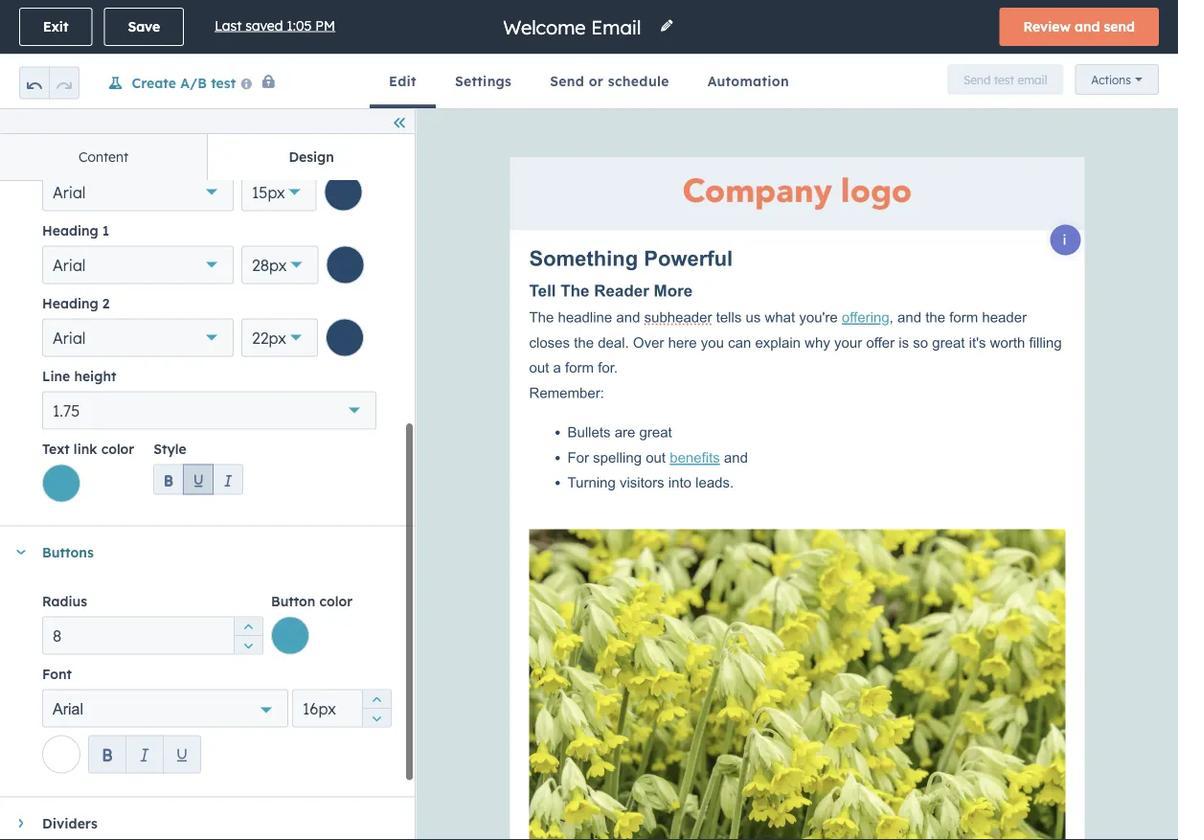 Task type: describe. For each thing, give the bounding box(es) containing it.
0 horizontal spatial color
[[101, 441, 134, 458]]

text
[[42, 441, 70, 458]]

actions
[[1092, 72, 1132, 87]]

text link color
[[42, 441, 134, 458]]

1:05
[[287, 17, 312, 34]]

2
[[102, 295, 110, 312]]

arial for 15px
[[53, 183, 86, 202]]

send for send or schedule
[[550, 73, 585, 90]]

caret image
[[15, 551, 27, 555]]

send for send test email
[[964, 72, 991, 87]]

edit
[[389, 73, 417, 90]]

exit
[[43, 18, 68, 35]]

28px button
[[242, 246, 319, 285]]

review and send
[[1024, 18, 1136, 35]]

1.75
[[53, 402, 80, 421]]

automation
[[708, 73, 790, 90]]

actions button
[[1076, 64, 1160, 95]]

send or schedule
[[550, 73, 670, 90]]

a/b
[[180, 74, 207, 91]]

line
[[42, 368, 70, 385]]

last saved 1:05 pm
[[215, 17, 336, 34]]

Radius text field
[[42, 617, 264, 656]]

pm
[[316, 17, 336, 34]]

style
[[154, 441, 187, 458]]

design
[[289, 149, 334, 165]]

settings link
[[436, 55, 531, 108]]

or
[[589, 73, 604, 90]]

15px
[[252, 183, 285, 202]]

content
[[79, 149, 129, 165]]

height
[[74, 368, 116, 385]]

button color button
[[271, 583, 364, 656]]

heading 2
[[42, 295, 110, 312]]

and
[[1075, 18, 1101, 35]]

heading for 28px
[[42, 222, 98, 239]]

edit link
[[370, 55, 436, 108]]

radius button
[[42, 583, 264, 656]]

send test email
[[964, 72, 1048, 87]]

buttons
[[42, 545, 94, 561]]

email
[[1018, 72, 1048, 87]]

buttons button
[[0, 527, 396, 579]]

28px
[[252, 256, 287, 275]]

22px
[[252, 329, 286, 348]]

22px button
[[242, 319, 318, 357]]

button
[[271, 593, 316, 610]]

send
[[1105, 18, 1136, 35]]

1.75 button
[[42, 392, 377, 430]]

line height
[[42, 368, 116, 385]]

create
[[132, 74, 176, 91]]

review and send button
[[1000, 8, 1160, 46]]

arial for 22px
[[53, 329, 86, 348]]

radius
[[42, 593, 87, 610]]

create a/b test
[[132, 74, 236, 91]]

settings
[[455, 73, 512, 90]]

dividers
[[42, 816, 98, 833]]



Task type: locate. For each thing, give the bounding box(es) containing it.
arial button down content
[[42, 173, 234, 212]]

navigation
[[0, 133, 415, 181]]

send test email button
[[948, 64, 1064, 95]]

arial button for 15px
[[42, 173, 234, 212]]

1 horizontal spatial color
[[320, 593, 353, 610]]

heading left the 1 at the left top
[[42, 222, 98, 239]]

15px button
[[242, 173, 317, 212]]

heading 1
[[42, 222, 109, 239]]

font
[[42, 666, 72, 683]]

color
[[101, 441, 134, 458], [320, 593, 353, 610]]

None field
[[502, 14, 648, 40]]

dividers button
[[0, 798, 396, 841]]

send
[[964, 72, 991, 87], [550, 73, 585, 90]]

arial button down the 1 at the left top
[[42, 246, 234, 285]]

1
[[102, 222, 109, 239]]

save button
[[104, 8, 184, 46]]

style group
[[154, 465, 244, 495]]

review
[[1024, 18, 1071, 35]]

last
[[215, 17, 242, 34]]

arial button down radius text field
[[42, 690, 289, 728]]

arial down font on the left of the page
[[53, 701, 83, 718]]

1 arial button from the top
[[42, 173, 234, 212]]

test
[[995, 72, 1015, 87], [211, 74, 236, 91]]

save
[[128, 18, 160, 35]]

group
[[19, 55, 80, 108], [234, 617, 263, 656], [362, 690, 391, 728], [88, 728, 201, 774]]

None text field
[[292, 690, 392, 728]]

automation link
[[689, 55, 809, 108]]

arial up "heading 1"
[[53, 183, 86, 202]]

0 vertical spatial heading
[[42, 222, 98, 239]]

2 heading from the top
[[42, 295, 98, 312]]

schedule
[[608, 73, 670, 90]]

arial button
[[42, 173, 234, 212], [42, 246, 234, 285], [42, 319, 234, 357], [42, 690, 289, 728]]

heading
[[42, 222, 98, 239], [42, 295, 98, 312]]

2 arial button from the top
[[42, 246, 234, 285]]

create a/b test button
[[91, 70, 277, 95], [107, 74, 236, 92]]

3 arial from the top
[[53, 329, 86, 348]]

0 horizontal spatial send
[[550, 73, 585, 90]]

group inside radius button
[[234, 617, 263, 656]]

color right link
[[101, 441, 134, 458]]

1 horizontal spatial test
[[995, 72, 1015, 87]]

1 vertical spatial heading
[[42, 295, 98, 312]]

1 heading from the top
[[42, 222, 98, 239]]

exit button
[[19, 8, 92, 46]]

heading for 22px
[[42, 295, 98, 312]]

arial button down 2
[[42, 319, 234, 357]]

send left or
[[550, 73, 585, 90]]

button color
[[271, 593, 353, 610]]

arial button for 22px
[[42, 319, 234, 357]]

arial button for 28px
[[42, 246, 234, 285]]

test inside send test email button
[[995, 72, 1015, 87]]

saved
[[246, 17, 283, 34]]

3 arial button from the top
[[42, 319, 234, 357]]

navigation containing content
[[0, 133, 415, 181]]

caret image
[[19, 818, 23, 830]]

design button
[[207, 134, 415, 180]]

send inside button
[[964, 72, 991, 87]]

link
[[74, 441, 97, 458]]

arial down "heading 1"
[[53, 256, 86, 275]]

send left email
[[964, 72, 991, 87]]

test left email
[[995, 72, 1015, 87]]

arial down heading 2
[[53, 329, 86, 348]]

1 vertical spatial color
[[320, 593, 353, 610]]

arial
[[53, 183, 86, 202], [53, 256, 86, 275], [53, 329, 86, 348], [53, 701, 83, 718]]

color right button
[[320, 593, 353, 610]]

heading left 2
[[42, 295, 98, 312]]

color inside button
[[320, 593, 353, 610]]

test right a/b
[[211, 74, 236, 91]]

arial for 28px
[[53, 256, 86, 275]]

4 arial from the top
[[53, 701, 83, 718]]

1 horizontal spatial send
[[964, 72, 991, 87]]

1 arial from the top
[[53, 183, 86, 202]]

send or schedule link
[[531, 55, 689, 108]]

0 horizontal spatial test
[[211, 74, 236, 91]]

2 arial from the top
[[53, 256, 86, 275]]

0 vertical spatial color
[[101, 441, 134, 458]]

content button
[[0, 134, 207, 180]]

4 arial button from the top
[[42, 690, 289, 728]]



Task type: vqa. For each thing, say whether or not it's contained in the screenshot.
caret icon in the Dividers dropdown button
yes



